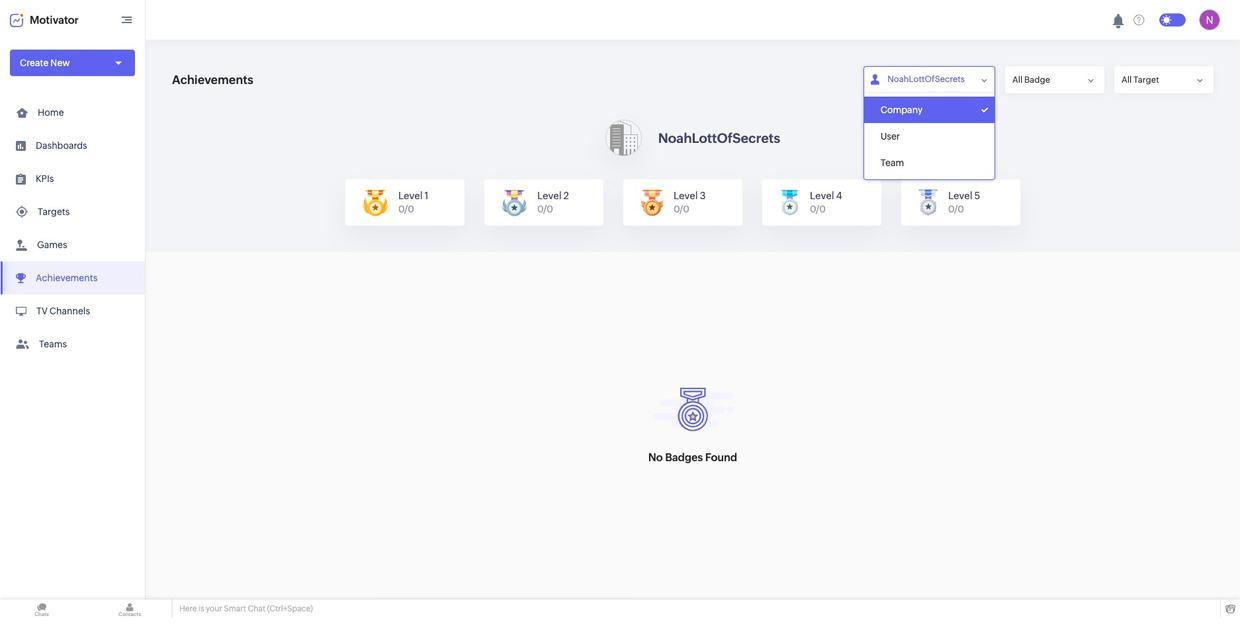 Task type: locate. For each thing, give the bounding box(es) containing it.
/ inside level 1 0 / 0
[[405, 204, 408, 215]]

level
[[399, 190, 423, 201], [538, 190, 562, 201], [674, 190, 698, 201], [810, 190, 835, 201], [949, 190, 973, 201]]

(ctrl+space)
[[267, 605, 313, 614]]

0 vertical spatial noahlottofsecrets
[[888, 74, 965, 84]]

9 0 from the left
[[949, 204, 955, 215]]

0 vertical spatial achievements
[[172, 73, 254, 87]]

/ for level 4
[[817, 204, 820, 215]]

help image
[[1134, 14, 1145, 25]]

2 level from the left
[[538, 190, 562, 201]]

level inside level 4 0 / 0
[[810, 190, 835, 201]]

level left 4
[[810, 190, 835, 201]]

All Badge field
[[1006, 66, 1105, 93]]

all left target
[[1122, 75, 1133, 85]]

/ inside level 3 0 / 0
[[680, 204, 684, 215]]

noahlottofsecrets
[[888, 74, 965, 84], [659, 130, 781, 145]]

/ inside level 4 0 / 0
[[817, 204, 820, 215]]

5 / from the left
[[955, 204, 958, 215]]

dashboards
[[36, 140, 87, 151]]

level for level 5
[[949, 190, 973, 201]]

1 all from the left
[[1013, 75, 1023, 85]]

achievements
[[172, 73, 254, 87], [36, 273, 98, 283]]

0 horizontal spatial noahlottofsecrets
[[659, 130, 781, 145]]

level left 2
[[538, 190, 562, 201]]

4 / from the left
[[817, 204, 820, 215]]

level left 3
[[674, 190, 698, 201]]

all target
[[1122, 75, 1160, 85]]

noahlottofsecrets up 3
[[659, 130, 781, 145]]

1 / from the left
[[405, 204, 408, 215]]

list
[[0, 96, 145, 361]]

level inside level 3 0 / 0
[[674, 190, 698, 201]]

level 4 0 / 0
[[810, 190, 843, 215]]

level inside level 5 0 / 0
[[949, 190, 973, 201]]

All Target field
[[1115, 66, 1214, 93]]

4
[[837, 190, 843, 201]]

10 0 from the left
[[958, 204, 965, 215]]

2
[[564, 190, 569, 201]]

1 0 from the left
[[399, 204, 405, 215]]

kpis
[[36, 173, 54, 184]]

chats image
[[0, 600, 83, 618]]

5
[[975, 190, 981, 201]]

contacts image
[[88, 600, 171, 618]]

all left badge
[[1013, 75, 1023, 85]]

all for all target
[[1122, 75, 1133, 85]]

level left the 5
[[949, 190, 973, 201]]

1 horizontal spatial achievements
[[172, 73, 254, 87]]

3 level from the left
[[674, 190, 698, 201]]

all
[[1013, 75, 1023, 85], [1122, 75, 1133, 85]]

/ for level 3
[[680, 204, 684, 215]]

level inside level 1 0 / 0
[[399, 190, 423, 201]]

/ inside level 2 0 / 0
[[544, 204, 547, 215]]

1 vertical spatial achievements
[[36, 273, 98, 283]]

2 all from the left
[[1122, 75, 1133, 85]]

2 / from the left
[[544, 204, 547, 215]]

noahlottofsecrets up company
[[888, 74, 965, 84]]

1 level from the left
[[399, 190, 423, 201]]

/
[[405, 204, 408, 215], [544, 204, 547, 215], [680, 204, 684, 215], [817, 204, 820, 215], [955, 204, 958, 215]]

no
[[649, 451, 663, 464]]

chat
[[248, 605, 266, 614]]

5 level from the left
[[949, 190, 973, 201]]

target
[[1134, 75, 1160, 85]]

3
[[700, 190, 706, 201]]

/ for level 1
[[405, 204, 408, 215]]

level inside level 2 0 / 0
[[538, 190, 562, 201]]

badges
[[666, 451, 703, 464]]

home
[[38, 107, 64, 118]]

company
[[881, 105, 923, 115]]

targets
[[38, 207, 70, 217]]

0
[[399, 204, 405, 215], [408, 204, 414, 215], [538, 204, 544, 215], [547, 204, 553, 215], [674, 204, 680, 215], [684, 204, 690, 215], [810, 204, 817, 215], [820, 204, 826, 215], [949, 204, 955, 215], [958, 204, 965, 215]]

3 / from the left
[[680, 204, 684, 215]]

list containing home
[[0, 96, 145, 361]]

0 horizontal spatial all
[[1013, 75, 1023, 85]]

level left 1
[[399, 190, 423, 201]]

/ inside level 5 0 / 0
[[955, 204, 958, 215]]

1 horizontal spatial all
[[1122, 75, 1133, 85]]

4 level from the left
[[810, 190, 835, 201]]

all badge
[[1013, 75, 1051, 85]]



Task type: describe. For each thing, give the bounding box(es) containing it.
level for level 2
[[538, 190, 562, 201]]

4 0 from the left
[[547, 204, 553, 215]]

5 0 from the left
[[674, 204, 680, 215]]

badge
[[1025, 75, 1051, 85]]

channels
[[50, 306, 90, 317]]

6 0 from the left
[[684, 204, 690, 215]]

all for all badge
[[1013, 75, 1023, 85]]

level for level 4
[[810, 190, 835, 201]]

here is your smart chat (ctrl+space)
[[179, 605, 313, 614]]

here
[[179, 605, 197, 614]]

is
[[199, 605, 204, 614]]

/ for level 2
[[544, 204, 547, 215]]

1
[[425, 190, 429, 201]]

1 vertical spatial noahlottofsecrets
[[659, 130, 781, 145]]

level for level 3
[[674, 190, 698, 201]]

1 horizontal spatial noahlottofsecrets
[[888, 74, 965, 84]]

smart
[[224, 605, 246, 614]]

3 0 from the left
[[538, 204, 544, 215]]

tv
[[36, 306, 48, 317]]

motivator
[[30, 14, 79, 26]]

new
[[50, 58, 70, 68]]

team
[[881, 158, 905, 168]]

found
[[706, 451, 738, 464]]

create
[[20, 58, 49, 68]]

icon image
[[606, 120, 642, 156]]

your
[[206, 605, 222, 614]]

user
[[881, 131, 901, 142]]

level 2 0 / 0
[[538, 190, 569, 215]]

teams
[[39, 339, 67, 350]]

7 0 from the left
[[810, 204, 817, 215]]

2 0 from the left
[[408, 204, 414, 215]]

level for level 1
[[399, 190, 423, 201]]

tv channels
[[36, 306, 90, 317]]

user image
[[1200, 9, 1221, 30]]

no badges found
[[649, 451, 738, 464]]

level 3 0 / 0
[[674, 190, 706, 215]]

create new
[[20, 58, 70, 68]]

/ for level 5
[[955, 204, 958, 215]]

level 5 0 / 0
[[949, 190, 981, 215]]

level 1 0 / 0
[[399, 190, 429, 215]]

8 0 from the left
[[820, 204, 826, 215]]

games
[[37, 240, 67, 250]]

0 horizontal spatial achievements
[[36, 273, 98, 283]]



Task type: vqa. For each thing, say whether or not it's contained in the screenshot.
CREATE MENU image
no



